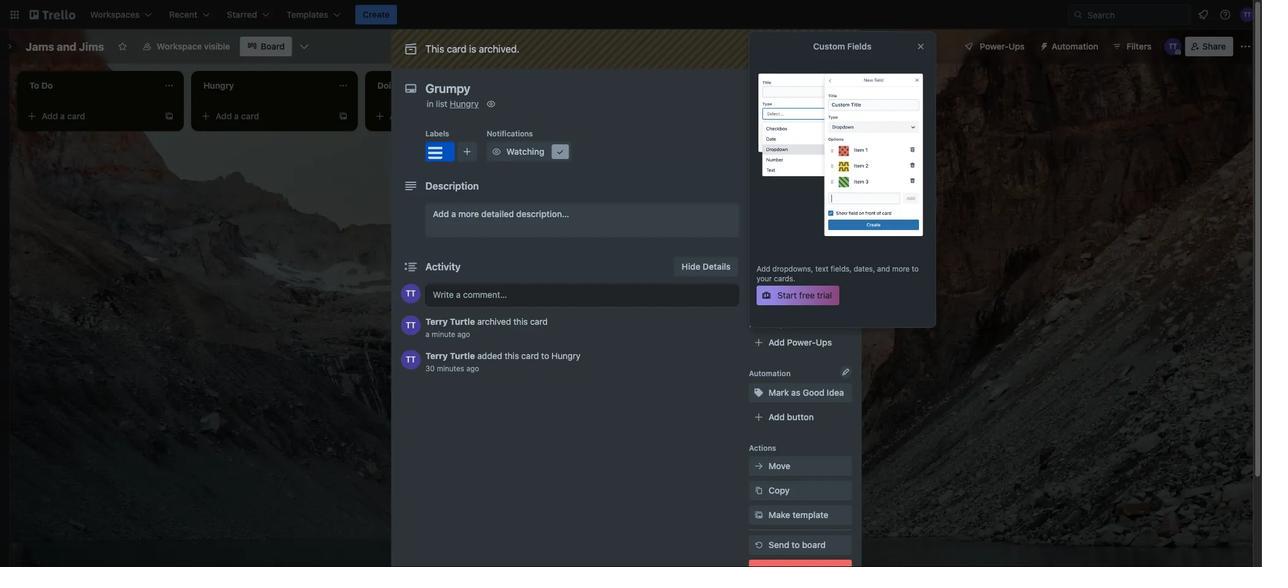 Task type: vqa. For each thing, say whether or not it's contained in the screenshot.
Switch to… icon
yes



Task type: locate. For each thing, give the bounding box(es) containing it.
add button button
[[749, 408, 852, 428]]

1 vertical spatial terry
[[425, 351, 448, 361]]

details
[[703, 262, 731, 272]]

1 terry turtle (terryturtle) image from the top
[[401, 284, 421, 304]]

automation
[[1052, 41, 1098, 51], [749, 369, 791, 378]]

terry inside terry turtle added this card to hungry 30 minutes ago
[[425, 351, 448, 361]]

hungry
[[450, 99, 479, 109], [551, 351, 580, 361]]

1 vertical spatial ago
[[466, 365, 479, 373]]

ago inside terry turtle archived this card a minute ago
[[457, 330, 470, 339]]

sm image left send
[[753, 540, 765, 552]]

4 sm image from the top
[[753, 485, 765, 497]]

1 sm image from the top
[[753, 165, 765, 178]]

sm image inside move link
[[753, 461, 765, 473]]

and
[[57, 40, 76, 53], [877, 265, 890, 273]]

dropdowns,
[[772, 265, 813, 273]]

copy
[[769, 486, 790, 496]]

to right added
[[541, 351, 549, 361]]

terry up 30
[[425, 351, 448, 361]]

1 horizontal spatial more
[[892, 265, 910, 273]]

sm image left make
[[753, 510, 765, 522]]

ago right minute
[[457, 330, 470, 339]]

2 vertical spatial ups
[[816, 338, 832, 348]]

ago inside terry turtle added this card to hungry 30 minutes ago
[[466, 365, 479, 373]]

terry turtle (terryturtle) image right filters
[[1164, 38, 1182, 55]]

hide details
[[682, 262, 731, 272]]

0 horizontal spatial add a card button
[[22, 107, 159, 126]]

this inside terry turtle archived this card a minute ago
[[513, 317, 528, 327]]

0 horizontal spatial ups
[[775, 320, 789, 329]]

automation down search image
[[1052, 41, 1098, 51]]

1 vertical spatial terry turtle (terryturtle) image
[[401, 350, 421, 370]]

to right send
[[792, 541, 800, 551]]

sm image right power-ups button
[[1034, 37, 1052, 54]]

this
[[513, 317, 528, 327], [505, 351, 519, 361]]

members
[[769, 142, 807, 152]]

to up members
[[765, 124, 773, 133]]

sm image left copy
[[753, 485, 765, 497]]

0 horizontal spatial labels
[[425, 129, 449, 138]]

1 horizontal spatial add a card
[[216, 111, 259, 121]]

this inside terry turtle added this card to hungry 30 minutes ago
[[505, 351, 519, 361]]

show menu image
[[1239, 40, 1252, 53]]

sm image right watching
[[554, 146, 566, 158]]

1 horizontal spatial list
[[787, 79, 799, 89]]

1 vertical spatial custom
[[769, 289, 800, 299]]

sm image
[[753, 165, 765, 178], [753, 387, 765, 399], [753, 461, 765, 473], [753, 485, 765, 497], [753, 510, 765, 522]]

sm image down actions
[[753, 461, 765, 473]]

0 vertical spatial custom
[[813, 41, 845, 51]]

turtle up 30 minutes ago link
[[450, 351, 475, 361]]

good
[[803, 388, 824, 398]]

start free trial
[[777, 291, 832, 301]]

2 add a card from the left
[[216, 111, 259, 121]]

2 sm image from the top
[[753, 387, 765, 399]]

1 horizontal spatial custom
[[813, 41, 845, 51]]

turtle
[[450, 317, 475, 327], [450, 351, 475, 361]]

archived.
[[479, 43, 519, 55]]

list inside 'button'
[[787, 79, 799, 89]]

1 vertical spatial power-ups
[[749, 320, 789, 329]]

2 terry from the top
[[425, 351, 448, 361]]

0 vertical spatial terry turtle (terryturtle) image
[[401, 284, 421, 304]]

1 vertical spatial hungry
[[551, 351, 580, 361]]

0 horizontal spatial automation
[[749, 369, 791, 378]]

2 vertical spatial terry turtle (terryturtle) image
[[401, 316, 421, 336]]

sm image down send to board link
[[753, 564, 765, 568]]

fields
[[847, 41, 872, 51], [802, 289, 826, 299]]

0 vertical spatial turtle
[[450, 317, 475, 327]]

ago down added
[[466, 365, 479, 373]]

card
[[447, 43, 467, 55], [67, 111, 85, 121], [241, 111, 259, 121], [415, 111, 433, 121], [775, 124, 791, 133], [530, 317, 548, 327], [521, 351, 539, 361]]

list right another
[[787, 79, 799, 89]]

1 vertical spatial more
[[892, 265, 910, 273]]

sm image inside automation button
[[1034, 37, 1052, 54]]

terry turtle (terryturtle) image
[[401, 284, 421, 304], [401, 350, 421, 370]]

to inside the "add dropdowns, text fields, dates, and more to your cards."
[[912, 265, 919, 273]]

description
[[425, 180, 479, 192]]

make template link
[[749, 506, 852, 526]]

ups up add power-ups
[[775, 320, 789, 329]]

minutes
[[437, 365, 464, 373]]

sm image left mark
[[753, 387, 765, 399]]

1 vertical spatial list
[[436, 99, 447, 109]]

make template
[[769, 511, 828, 521]]

2 horizontal spatial add a card button
[[370, 107, 507, 126]]

filters button
[[1108, 37, 1155, 56]]

0 vertical spatial labels
[[425, 129, 449, 138]]

1 vertical spatial fields
[[802, 289, 826, 299]]

this card is archived.
[[425, 43, 519, 55]]

0 horizontal spatial list
[[436, 99, 447, 109]]

Board name text field
[[20, 37, 110, 56]]

0 vertical spatial and
[[57, 40, 76, 53]]

0 horizontal spatial custom
[[769, 289, 800, 299]]

2 add a card button from the left
[[196, 107, 333, 126]]

this for added
[[505, 351, 519, 361]]

send to board link
[[749, 536, 852, 556]]

sm image down notifications
[[490, 146, 503, 158]]

to inside terry turtle added this card to hungry 30 minutes ago
[[541, 351, 549, 361]]

0 horizontal spatial more
[[458, 209, 479, 219]]

terry
[[425, 317, 448, 327], [425, 351, 448, 361]]

a minute ago link
[[425, 330, 470, 339]]

cover
[[769, 264, 792, 274]]

0 vertical spatial power-
[[980, 41, 1009, 51]]

add inside 'button'
[[735, 79, 751, 89]]

sm image inside make template link
[[753, 510, 765, 522]]

board link
[[240, 37, 292, 56]]

None text field
[[419, 77, 824, 99]]

1 horizontal spatial automation
[[1052, 41, 1098, 51]]

create from template… image
[[164, 111, 174, 121]]

labels up the 'color: blue, title: none' icon
[[425, 129, 449, 138]]

sm image inside copy link
[[753, 485, 765, 497]]

add a card button for create from template… image
[[196, 107, 333, 126]]

add to card
[[749, 124, 791, 133]]

0 vertical spatial list
[[787, 79, 799, 89]]

terry turtle (terryturtle) image
[[1240, 7, 1255, 22], [1164, 38, 1182, 55], [401, 316, 421, 336]]

add a card button
[[22, 107, 159, 126], [196, 107, 333, 126], [370, 107, 507, 126]]

this for archived
[[513, 317, 528, 327]]

1 vertical spatial ups
[[775, 320, 789, 329]]

0 horizontal spatial fields
[[802, 289, 826, 299]]

2 turtle from the top
[[450, 351, 475, 361]]

and left jims
[[57, 40, 76, 53]]

mark as good idea
[[769, 388, 844, 398]]

ups left automation button
[[1009, 41, 1025, 51]]

1 add a card from the left
[[42, 111, 85, 121]]

0 vertical spatial ago
[[457, 330, 470, 339]]

0 horizontal spatial hungry
[[450, 99, 479, 109]]

terry inside terry turtle archived this card a minute ago
[[425, 317, 448, 327]]

0 vertical spatial automation
[[1052, 41, 1098, 51]]

1 horizontal spatial hungry
[[551, 351, 580, 361]]

sm image inside labels "link"
[[753, 165, 765, 178]]

0 vertical spatial terry
[[425, 317, 448, 327]]

a
[[60, 111, 65, 121], [234, 111, 239, 121], [408, 111, 413, 121], [451, 209, 456, 219], [425, 330, 430, 339]]

and right dates,
[[877, 265, 890, 273]]

add dropdowns, text fields, dates, and more to your cards.
[[757, 265, 919, 283]]

sm image down "add to card"
[[753, 165, 765, 178]]

turtle up a minute ago link
[[450, 317, 475, 327]]

terry turtle (terryturtle) image right open information menu icon
[[1240, 7, 1255, 22]]

visible
[[204, 41, 230, 51]]

ups down trial
[[816, 338, 832, 348]]

1 horizontal spatial and
[[877, 265, 890, 273]]

sm image for move
[[753, 461, 765, 473]]

5 sm image from the top
[[753, 510, 765, 522]]

sm image right hungry "link"
[[485, 98, 497, 110]]

custom down cards.
[[769, 289, 800, 299]]

actions
[[749, 444, 776, 453]]

2 horizontal spatial add a card
[[390, 111, 433, 121]]

sm image
[[1034, 37, 1052, 54], [485, 98, 497, 110], [753, 141, 765, 153], [490, 146, 503, 158], [554, 146, 566, 158], [753, 263, 765, 276], [753, 540, 765, 552], [753, 564, 765, 568]]

turtle inside terry turtle archived this card a minute ago
[[450, 317, 475, 327]]

2 terry turtle (terryturtle) image from the top
[[401, 350, 421, 370]]

0 horizontal spatial power-
[[749, 320, 775, 329]]

jams
[[26, 40, 54, 53]]

in
[[427, 99, 434, 109]]

this right "archived"
[[513, 317, 528, 327]]

hide
[[682, 262, 700, 272]]

to
[[765, 124, 773, 133], [912, 265, 919, 273], [541, 351, 549, 361], [792, 541, 800, 551]]

1 vertical spatial power-
[[749, 320, 775, 329]]

card inside terry turtle archived this card a minute ago
[[530, 317, 548, 327]]

0 vertical spatial fields
[[847, 41, 872, 51]]

1 vertical spatial labels
[[769, 166, 795, 176]]

sm image left cover
[[753, 263, 765, 276]]

ups inside button
[[1009, 41, 1025, 51]]

terry up minute
[[425, 317, 448, 327]]

0 horizontal spatial power-ups
[[749, 320, 789, 329]]

2 horizontal spatial terry turtle (terryturtle) image
[[1240, 7, 1255, 22]]

3 add a card from the left
[[390, 111, 433, 121]]

0 vertical spatial power-ups
[[980, 41, 1025, 51]]

to right dates,
[[912, 265, 919, 273]]

2 horizontal spatial ups
[[1009, 41, 1025, 51]]

ups
[[1009, 41, 1025, 51], [775, 320, 789, 329], [816, 338, 832, 348]]

0 vertical spatial this
[[513, 317, 528, 327]]

color: blue, title: none image
[[425, 142, 455, 162]]

custom fields
[[813, 41, 872, 51], [769, 289, 826, 299]]

more
[[458, 209, 479, 219], [892, 265, 910, 273]]

power-ups
[[980, 41, 1025, 51], [749, 320, 789, 329]]

1 horizontal spatial power-
[[787, 338, 816, 348]]

1 terry from the top
[[425, 317, 448, 327]]

workspace visible
[[157, 41, 230, 51]]

labels down members
[[769, 166, 795, 176]]

0 vertical spatial terry turtle (terryturtle) image
[[1240, 7, 1255, 22]]

1 horizontal spatial add a card button
[[196, 107, 333, 126]]

0 vertical spatial ups
[[1009, 41, 1025, 51]]

mark
[[769, 388, 789, 398]]

1 vertical spatial terry turtle (terryturtle) image
[[1164, 38, 1182, 55]]

custom up add another list 'button'
[[813, 41, 845, 51]]

30 minutes ago link
[[425, 365, 479, 373]]

turtle inside terry turtle added this card to hungry 30 minutes ago
[[450, 351, 475, 361]]

and inside board name text field
[[57, 40, 76, 53]]

terry turtle (terryturtle) image left minute
[[401, 316, 421, 336]]

add a more detailed description…
[[433, 209, 569, 219]]

workspace
[[157, 41, 202, 51]]

custom
[[813, 41, 845, 51], [769, 289, 800, 299]]

3 sm image from the top
[[753, 461, 765, 473]]

1 turtle from the top
[[450, 317, 475, 327]]

move link
[[749, 457, 852, 477]]

Write a comment text field
[[425, 284, 739, 306]]

more left detailed
[[458, 209, 479, 219]]

1 add a card button from the left
[[22, 107, 159, 126]]

automation up mark
[[749, 369, 791, 378]]

ago
[[457, 330, 470, 339], [466, 365, 479, 373]]

workspace visible button
[[135, 37, 237, 56]]

1 vertical spatial custom fields
[[769, 289, 826, 299]]

0 vertical spatial more
[[458, 209, 479, 219]]

0 horizontal spatial and
[[57, 40, 76, 53]]

this right added
[[505, 351, 519, 361]]

1 vertical spatial and
[[877, 265, 890, 273]]

power-
[[980, 41, 1009, 51], [749, 320, 775, 329], [787, 338, 816, 348]]

0 horizontal spatial add a card
[[42, 111, 85, 121]]

1 horizontal spatial power-ups
[[980, 41, 1025, 51]]

automation inside button
[[1052, 41, 1098, 51]]

add a card button for create from template… icon
[[22, 107, 159, 126]]

2 horizontal spatial power-
[[980, 41, 1009, 51]]

1 vertical spatial turtle
[[450, 351, 475, 361]]

sm image down "add to card"
[[753, 141, 765, 153]]

more right dates,
[[892, 265, 910, 273]]

send to board
[[769, 541, 826, 551]]

list right in
[[436, 99, 447, 109]]

hungry link
[[450, 99, 479, 109]]

1 vertical spatial this
[[505, 351, 519, 361]]

automation button
[[1034, 37, 1106, 56]]

archived
[[477, 317, 511, 327]]

move
[[769, 462, 790, 472]]

0 vertical spatial custom fields
[[813, 41, 872, 51]]

1 horizontal spatial labels
[[769, 166, 795, 176]]

terry for added this card to hungry
[[425, 351, 448, 361]]

1 horizontal spatial ups
[[816, 338, 832, 348]]



Task type: describe. For each thing, give the bounding box(es) containing it.
close popover image
[[916, 42, 926, 51]]

sm image for labels
[[753, 165, 765, 178]]

template
[[792, 511, 828, 521]]

1 horizontal spatial fields
[[847, 41, 872, 51]]

free
[[799, 291, 815, 301]]

add power-ups link
[[749, 333, 852, 353]]

as
[[791, 388, 800, 398]]

0 vertical spatial hungry
[[450, 99, 479, 109]]

custom inside button
[[769, 289, 800, 299]]

minute
[[432, 330, 455, 339]]

card inside terry turtle added this card to hungry 30 minutes ago
[[521, 351, 539, 361]]

fields inside button
[[802, 289, 826, 299]]

star or unstar board image
[[118, 42, 127, 51]]

copy link
[[749, 482, 852, 501]]

2 vertical spatial power-
[[787, 338, 816, 348]]

sm image inside members link
[[753, 141, 765, 153]]

add a card for create from template… image
[[216, 111, 259, 121]]

dates,
[[854, 265, 875, 273]]

another
[[754, 79, 785, 89]]

sm image for make template
[[753, 510, 765, 522]]

1 vertical spatial automation
[[749, 369, 791, 378]]

fields,
[[831, 265, 852, 273]]

primary element
[[0, 0, 1262, 29]]

terry turtle added this card to hungry 30 minutes ago
[[425, 351, 580, 373]]

hungry inside terry turtle added this card to hungry 30 minutes ago
[[551, 351, 580, 361]]

create from template… image
[[338, 111, 348, 121]]

cards.
[[774, 274, 795, 283]]

0 notifications image
[[1196, 7, 1211, 22]]

sm image inside the cover link
[[753, 263, 765, 276]]

your
[[757, 274, 772, 283]]

members link
[[749, 137, 852, 157]]

3 add a card button from the left
[[370, 107, 507, 126]]

jams and jims
[[26, 40, 104, 53]]

turtle for archived this card
[[450, 317, 475, 327]]

mark as good idea button
[[749, 384, 852, 403]]

notifications
[[487, 129, 533, 138]]

hide details link
[[674, 257, 738, 277]]

detailed
[[481, 209, 514, 219]]

add inside button
[[769, 413, 785, 423]]

trial
[[817, 291, 832, 301]]

terry turtle archived this card a minute ago
[[425, 317, 548, 339]]

more inside the "add dropdowns, text fields, dates, and more to your cards."
[[892, 265, 910, 273]]

watching
[[506, 147, 544, 157]]

cover link
[[749, 260, 852, 279]]

activity
[[425, 261, 461, 273]]

search image
[[1073, 10, 1083, 20]]

share button
[[1185, 37, 1233, 56]]

sm image inside send to board link
[[753, 540, 765, 552]]

labels inside "link"
[[769, 166, 795, 176]]

Search field
[[1083, 6, 1190, 24]]

add a more detailed description… link
[[425, 203, 739, 238]]

button
[[787, 413, 814, 423]]

jims
[[79, 40, 104, 53]]

add power-ups
[[769, 338, 832, 348]]

create
[[363, 9, 390, 20]]

board
[[261, 41, 285, 51]]

custom fields inside button
[[769, 289, 826, 299]]

sm image inside mark as good idea button
[[753, 387, 765, 399]]

add a card for create from template… icon
[[42, 111, 85, 121]]

sm image for copy
[[753, 485, 765, 497]]

board
[[802, 541, 826, 551]]

share
[[1202, 41, 1226, 51]]

switch to… image
[[9, 9, 21, 21]]

this
[[425, 43, 444, 55]]

start
[[777, 291, 797, 301]]

custom fields button
[[749, 288, 852, 300]]

labels link
[[749, 162, 852, 181]]

and inside the "add dropdowns, text fields, dates, and more to your cards."
[[877, 265, 890, 273]]

a inside terry turtle archived this card a minute ago
[[425, 330, 430, 339]]

add another list button
[[713, 71, 880, 98]]

customize views image
[[298, 40, 310, 53]]

idea
[[827, 388, 844, 398]]

is
[[469, 43, 476, 55]]

create button
[[355, 5, 397, 25]]

added
[[477, 351, 502, 361]]

filters
[[1126, 41, 1152, 51]]

power-ups inside power-ups button
[[980, 41, 1025, 51]]

in list hungry
[[427, 99, 479, 109]]

30
[[425, 365, 435, 373]]

make
[[769, 511, 790, 521]]

upgrade image image
[[757, 61, 928, 250]]

power- inside button
[[980, 41, 1009, 51]]

power-ups button
[[955, 37, 1032, 56]]

add another list
[[735, 79, 799, 89]]

turtle for added this card to hungry
[[450, 351, 475, 361]]

terry for archived this card
[[425, 317, 448, 327]]

start free trial button
[[757, 286, 839, 306]]

add inside the "add dropdowns, text fields, dates, and more to your cards."
[[757, 265, 770, 273]]

send
[[769, 541, 789, 551]]

text
[[815, 265, 828, 273]]

watching button
[[487, 142, 571, 162]]

add button
[[769, 413, 814, 423]]

description…
[[516, 209, 569, 219]]

open information menu image
[[1219, 9, 1231, 21]]

0 horizontal spatial terry turtle (terryturtle) image
[[401, 316, 421, 336]]

1 horizontal spatial terry turtle (terryturtle) image
[[1164, 38, 1182, 55]]



